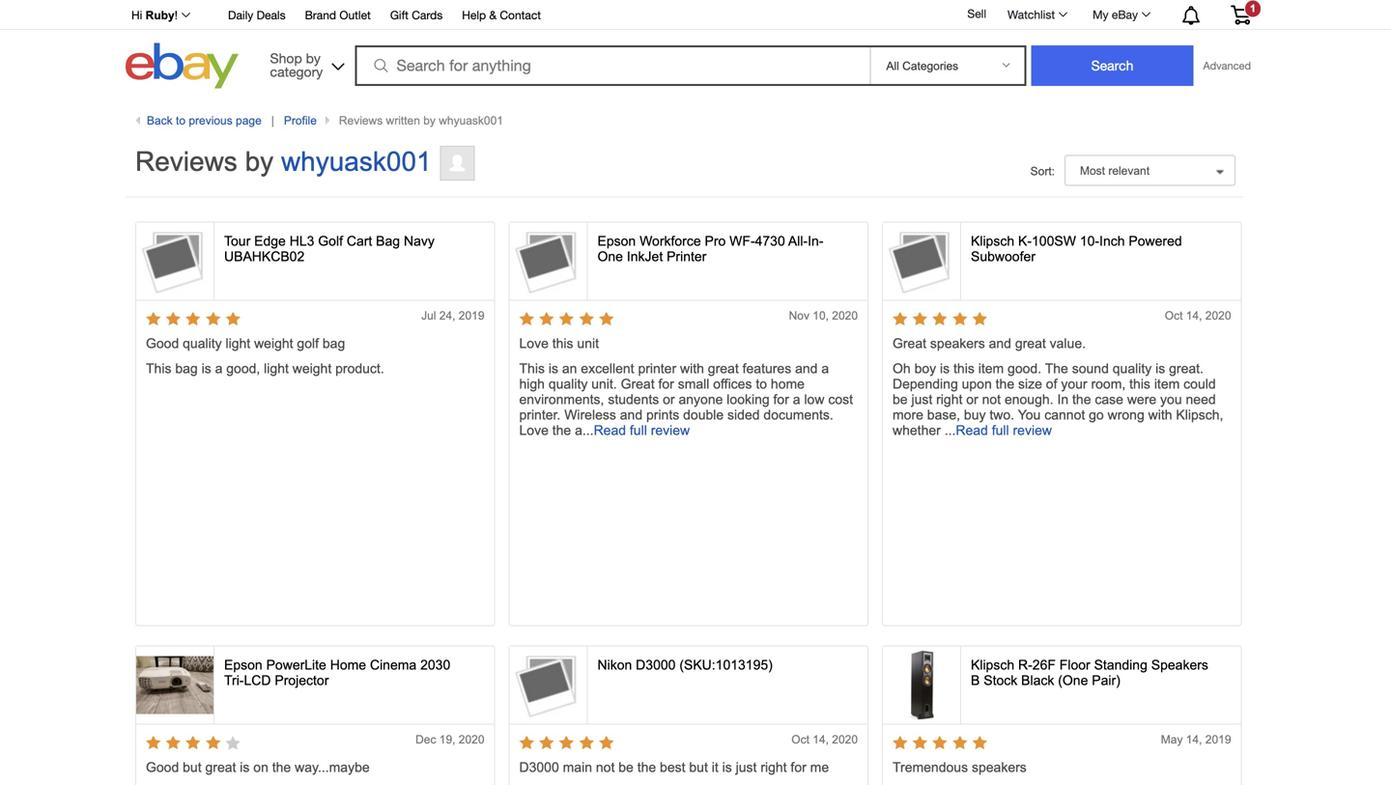 Task type: vqa. For each thing, say whether or not it's contained in the screenshot.
QuietComfort inside BOSE QUIETCOMFORT NOISE CANCELLING BLUETOOTH HEADPHONES, CERTIFIE
no



Task type: describe. For each thing, give the bounding box(es) containing it.
quality inside oh boy is this item good. the sound quality is great. depending upon the size of your room, this item could be just right or not enough. in the case were you need more base, buy two. you cannot go wrong with klipsch, whether
[[1113, 361, 1152, 376]]

you
[[1161, 392, 1183, 407]]

or inside this is an excellent printer with great features and a high quality unit. great for small offices to home environments, students or anyone looking for a low cost printer. wireless and prints double sided documents. love the a
[[663, 392, 675, 407]]

is right boy
[[940, 361, 950, 376]]

watchlist
[[1008, 8, 1055, 21]]

my ebay
[[1093, 8, 1138, 21]]

enough.
[[1005, 392, 1054, 407]]

looking
[[727, 392, 770, 407]]

way...maybe
[[295, 761, 370, 776]]

my
[[1093, 8, 1109, 21]]

the inside this is an excellent printer with great features and a high quality unit. great for small offices to home environments, students or anyone looking for a low cost printer. wireless and prints double sided documents. love the a
[[553, 423, 571, 438]]

the down good.
[[996, 377, 1015, 392]]

may 14, 2019
[[1161, 734, 1232, 747]]

2020 for klipsch k-100sw 10-inch powered subwoofer
[[1206, 309, 1232, 322]]

24,
[[440, 309, 456, 322]]

profile link
[[284, 114, 339, 127]]

inkjet
[[627, 249, 663, 264]]

0 vertical spatial for
[[659, 377, 674, 392]]

1 horizontal spatial for
[[774, 392, 789, 407]]

inch
[[1100, 234, 1125, 249]]

14, for klipsch k-100sw 10-inch powered subwoofer
[[1187, 309, 1203, 322]]

2 but from the left
[[689, 761, 708, 776]]

shop by category
[[270, 50, 323, 80]]

2 vertical spatial this
[[1130, 377, 1151, 392]]

go
[[1089, 408, 1104, 423]]

were
[[1128, 392, 1157, 407]]

just inside oh boy is this item good. the sound quality is great. depending upon the size of your room, this item could be just right or not enough. in the case were you need more base, buy two. you cannot go wrong with klipsch, whether
[[912, 392, 933, 407]]

tremendous speakers
[[893, 761, 1027, 776]]

depending
[[893, 377, 958, 392]]

0 horizontal spatial just
[[736, 761, 757, 776]]

anyone
[[679, 392, 723, 407]]

offices
[[713, 377, 752, 392]]

1 vertical spatial light
[[264, 361, 289, 376]]

help & contact link
[[462, 5, 541, 27]]

not inside oh boy is this item good. the sound quality is great. depending upon the size of your room, this item could be just right or not enough. in the case were you need more base, buy two. you cannot go wrong with klipsch, whether
[[982, 392, 1001, 407]]

contact
[[500, 8, 541, 22]]

most relevant button
[[1065, 155, 1236, 186]]

none submit inside shop by category banner
[[1032, 45, 1194, 86]]

an
[[562, 361, 577, 376]]

tour edge hl3 golf cart bag navy ubahkcb02 image
[[136, 223, 214, 300]]

whether
[[893, 423, 941, 438]]

1 horizontal spatial great
[[893, 336, 927, 351]]

a up documents.
[[793, 392, 801, 407]]

subwoofer
[[971, 249, 1036, 264]]

epson powerlite home cinema 2030 tri-lcd projector
[[224, 658, 451, 689]]

dec 19, 2020
[[416, 734, 485, 747]]

sell link
[[959, 7, 995, 20]]

brand outlet
[[305, 8, 371, 22]]

sound
[[1072, 361, 1109, 376]]

sided
[[728, 408, 760, 423]]

best
[[660, 761, 686, 776]]

tri-
[[224, 674, 244, 689]]

product.
[[335, 361, 384, 376]]

epson workforce pro wf-4730 all-in- one inkjet printer
[[598, 234, 824, 264]]

projector
[[275, 674, 329, 689]]

in-
[[808, 234, 824, 249]]

brand
[[305, 8, 336, 22]]

this bag is a good, light weight product.
[[146, 361, 384, 376]]

read for the
[[594, 423, 626, 438]]

right inside oh boy is this item good. the sound quality is great. depending upon the size of your room, this item could be just right or not enough. in the case were you need more base, buy two. you cannot go wrong with klipsch, whether
[[937, 392, 963, 407]]

nov
[[789, 309, 810, 322]]

good for good quality light weight golf bag
[[146, 336, 179, 351]]

golf
[[318, 234, 343, 249]]

love inside this is an excellent printer with great features and a high quality unit. great for small offices to home environments, students or anyone looking for a low cost printer. wireless and prints double sided documents. love the a
[[519, 423, 549, 438]]

oct for klipsch k-100sw 10-inch powered subwoofer
[[1165, 309, 1183, 322]]

gift cards link
[[390, 5, 443, 27]]

unit.
[[592, 377, 617, 392]]

deals
[[257, 8, 286, 22]]

this for this bag is a good, light weight product.
[[146, 361, 171, 376]]

4730
[[755, 234, 785, 249]]

full for the
[[992, 423, 1010, 438]]

lcd
[[244, 674, 271, 689]]

&
[[489, 8, 497, 22]]

1 love from the top
[[519, 336, 549, 351]]

documents.
[[764, 408, 834, 423]]

2019 for tour edge hl3 golf cart bag navy ubahkcb02
[[459, 309, 485, 322]]

shop
[[270, 50, 302, 66]]

... read full review for great
[[583, 423, 690, 438]]

most
[[1080, 164, 1106, 177]]

tour
[[224, 234, 251, 249]]

5 stars image for great
[[893, 313, 989, 329]]

the left best on the bottom left of the page
[[638, 761, 656, 776]]

1 horizontal spatial whyuask001
[[439, 114, 503, 127]]

environments,
[[519, 392, 604, 407]]

good,
[[226, 361, 260, 376]]

... for love
[[583, 423, 594, 438]]

2 horizontal spatial great
[[1016, 336, 1046, 351]]

4 stars image
[[146, 737, 242, 753]]

ubahkcb02
[[224, 249, 305, 264]]

0 vertical spatial weight
[[254, 336, 293, 351]]

1 vertical spatial and
[[795, 361, 818, 376]]

double
[[683, 408, 724, 423]]

klipsch k-100sw 10-inch powered subwoofer
[[971, 234, 1183, 264]]

read for two.
[[956, 423, 988, 438]]

a left the good,
[[215, 361, 223, 376]]

is left on
[[240, 761, 250, 776]]

1 vertical spatial this
[[954, 361, 975, 376]]

2020 for epson workforce pro wf-4730 all-in- one inkjet printer
[[832, 309, 858, 322]]

good.
[[1008, 361, 1042, 376]]

pro
[[705, 234, 726, 249]]

0 horizontal spatial d3000
[[519, 761, 559, 776]]

5 stars image for good
[[146, 313, 242, 329]]

main
[[563, 761, 592, 776]]

printer
[[667, 249, 707, 264]]

this is an excellent printer with great features and a high quality unit. great for small offices to home environments, students or anyone looking for a low cost printer. wireless and prints double sided documents. love the a
[[519, 361, 853, 438]]

good for good but great is on the way...maybe
[[146, 761, 179, 776]]

nikon d3000 (sku:1013195)
[[598, 658, 773, 673]]

k-
[[1019, 234, 1032, 249]]

0 horizontal spatial to
[[176, 114, 186, 127]]

whyuask001 image
[[441, 147, 474, 180]]

2 vertical spatial great
[[205, 761, 236, 776]]

2020 for epson powerlite home cinema 2030 tri-lcd projector
[[459, 734, 485, 747]]

oct 14, 2020 for nikon d3000 (sku:1013195)
[[792, 734, 858, 747]]

klipsch k-100sw 10-inch powered subwoofer image
[[883, 223, 961, 300]]

1 horizontal spatial bag
[[323, 336, 345, 351]]

base,
[[928, 408, 961, 423]]

0 horizontal spatial quality
[[183, 336, 222, 351]]

of
[[1046, 377, 1058, 392]]

0 vertical spatial this
[[553, 336, 574, 351]]

with inside oh boy is this item good. the sound quality is great. depending upon the size of your room, this item could be just right or not enough. in the case were you need more base, buy two. you cannot go wrong with klipsch, whether
[[1149, 408, 1173, 423]]

upon
[[962, 377, 992, 392]]

0 horizontal spatial bag
[[175, 361, 198, 376]]

relevant
[[1109, 164, 1150, 177]]

sort:
[[1031, 165, 1055, 178]]

reviews by whyuask001
[[135, 146, 432, 177]]

14, for klipsch r-26f floor standing speakers b stock black (one pair)
[[1187, 734, 1203, 747]]

5 stars image for love
[[519, 313, 616, 329]]

written
[[386, 114, 420, 127]]

could
[[1184, 377, 1216, 392]]

is left the good,
[[202, 361, 211, 376]]

by for whyuask001
[[245, 146, 274, 177]]

1 horizontal spatial d3000
[[636, 658, 676, 673]]

ebay
[[1112, 8, 1138, 21]]

0 horizontal spatial be
[[619, 761, 634, 776]]

oh boy is this item good. the sound quality is great. depending upon the size of your room, this item could be just right or not enough. in the case were you need more base, buy two. you cannot go wrong with klipsch, whether
[[893, 361, 1224, 438]]

2 vertical spatial for
[[791, 761, 807, 776]]

10,
[[813, 309, 829, 322]]

nov 10, 2020
[[789, 309, 858, 322]]

edge
[[254, 234, 286, 249]]

2019 for klipsch r-26f floor standing speakers b stock black (one pair)
[[1206, 734, 1232, 747]]

read full review link for great
[[594, 423, 690, 438]]

full for great
[[630, 423, 647, 438]]

2 horizontal spatial and
[[989, 336, 1012, 351]]

r-
[[1019, 658, 1033, 673]]

a down the wireless
[[575, 423, 583, 438]]

back
[[147, 114, 173, 127]]

whyuask001 link
[[281, 146, 432, 177]]

powerlite
[[266, 658, 326, 673]]



Task type: locate. For each thing, give the bounding box(es) containing it.
read down buy at right
[[956, 423, 988, 438]]

one
[[598, 249, 623, 264]]

wrong
[[1108, 408, 1145, 423]]

daily
[[228, 8, 253, 22]]

the down your
[[1073, 392, 1092, 407]]

is left an on the left top of the page
[[549, 361, 559, 376]]

epson inside "epson powerlite home cinema 2030 tri-lcd projector"
[[224, 658, 263, 673]]

1 horizontal spatial review
[[1013, 423, 1052, 438]]

by right written
[[424, 114, 436, 127]]

0 vertical spatial oct
[[1165, 309, 1183, 322]]

14,
[[1187, 309, 1203, 322], [813, 734, 829, 747], [1187, 734, 1203, 747]]

1 vertical spatial klipsch
[[971, 658, 1015, 673]]

0 horizontal spatial epson
[[224, 658, 263, 673]]

klipsch for subwoofer
[[971, 234, 1015, 249]]

printer
[[638, 361, 677, 376]]

1 vertical spatial for
[[774, 392, 789, 407]]

ruby
[[146, 9, 175, 22]]

5 stars image up main
[[519, 737, 616, 753]]

14, right the may
[[1187, 734, 1203, 747]]

5 stars image up boy
[[893, 313, 989, 329]]

1 vertical spatial love
[[519, 423, 549, 438]]

or up buy at right
[[967, 392, 979, 407]]

good but great is on the way...maybe
[[146, 761, 370, 776]]

the down printer.
[[553, 423, 571, 438]]

wf-
[[730, 234, 755, 249]]

2 horizontal spatial quality
[[1113, 361, 1152, 376]]

advanced
[[1204, 59, 1252, 72]]

0 horizontal spatial and
[[620, 408, 643, 423]]

... down the wireless
[[583, 423, 594, 438]]

... read full review down the prints
[[583, 423, 690, 438]]

1 horizontal spatial read full review link
[[956, 423, 1052, 438]]

great down 4 stars image
[[205, 761, 236, 776]]

2019 right the may
[[1206, 734, 1232, 747]]

... read full review down two.
[[945, 423, 1052, 438]]

and up good.
[[989, 336, 1012, 351]]

1 ... read full review from the left
[[583, 423, 690, 438]]

(one
[[1058, 674, 1089, 689]]

whyuask001 down profile link
[[281, 146, 432, 177]]

1 horizontal spatial light
[[264, 361, 289, 376]]

1 horizontal spatial epson
[[598, 234, 636, 249]]

is right it
[[723, 761, 732, 776]]

1 horizontal spatial ... read full review
[[945, 423, 1052, 438]]

the
[[1045, 361, 1069, 376]]

love up "high"
[[519, 336, 549, 351]]

on
[[253, 761, 269, 776]]

2 this from the left
[[519, 361, 545, 376]]

0 vertical spatial d3000
[[636, 658, 676, 673]]

previous
[[189, 114, 233, 127]]

cannot
[[1045, 408, 1086, 423]]

be inside oh boy is this item good. the sound quality is great. depending upon the size of your room, this item could be just right or not enough. in the case were you need more base, buy two. you cannot go wrong with klipsch, whether
[[893, 392, 908, 407]]

or inside oh boy is this item good. the sound quality is great. depending upon the size of your room, this item could be just right or not enough. in the case were you need more base, buy two. you cannot go wrong with klipsch, whether
[[967, 392, 979, 407]]

0 horizontal spatial by
[[245, 146, 274, 177]]

1 vertical spatial good
[[146, 761, 179, 776]]

1 vertical spatial speakers
[[972, 761, 1027, 776]]

klipsch inside "klipsch r-26f floor standing speakers b stock black (one pair)"
[[971, 658, 1015, 673]]

full down two.
[[992, 423, 1010, 438]]

0 horizontal spatial light
[[226, 336, 250, 351]]

stock
[[984, 674, 1018, 689]]

daily deals link
[[228, 5, 286, 27]]

by for category
[[306, 50, 321, 66]]

advanced link
[[1194, 46, 1261, 85]]

epson up one
[[598, 234, 636, 249]]

1 horizontal spatial this
[[519, 361, 545, 376]]

speakers for tremendous
[[972, 761, 1027, 776]]

1 vertical spatial by
[[424, 114, 436, 127]]

klipsch,
[[1177, 408, 1224, 423]]

0 vertical spatial epson
[[598, 234, 636, 249]]

0 vertical spatial speakers
[[931, 336, 985, 351]]

speakers right tremendous
[[972, 761, 1027, 776]]

review
[[651, 423, 690, 438], [1013, 423, 1052, 438]]

klipsch up subwoofer
[[971, 234, 1015, 249]]

be up more
[[893, 392, 908, 407]]

oct 14, 2020
[[1165, 309, 1232, 322], [792, 734, 858, 747]]

to
[[176, 114, 186, 127], [756, 377, 767, 392]]

great speakers and great value.
[[893, 336, 1086, 351]]

right up base, on the bottom right of page
[[937, 392, 963, 407]]

5 stars image for tremendous
[[893, 737, 989, 753]]

0 vertical spatial with
[[680, 361, 704, 376]]

good
[[146, 336, 179, 351], [146, 761, 179, 776]]

oct for nikon d3000 (sku:1013195)
[[792, 734, 810, 747]]

be left best on the bottom left of the page
[[619, 761, 634, 776]]

speakers
[[931, 336, 985, 351], [972, 761, 1027, 776]]

review for for
[[651, 423, 690, 438]]

2 good from the top
[[146, 761, 179, 776]]

for down the printer in the left of the page
[[659, 377, 674, 392]]

read full review link down the prints
[[594, 423, 690, 438]]

1 horizontal spatial oct
[[1165, 309, 1183, 322]]

2 full from the left
[[992, 423, 1010, 438]]

0 horizontal spatial read full review link
[[594, 423, 690, 438]]

1 horizontal spatial just
[[912, 392, 933, 407]]

1 good from the top
[[146, 336, 179, 351]]

epson up tri-
[[224, 658, 263, 673]]

1 vertical spatial be
[[619, 761, 634, 776]]

1 horizontal spatial full
[[992, 423, 1010, 438]]

5 stars image up tremendous
[[893, 737, 989, 753]]

review for size
[[1013, 423, 1052, 438]]

right left me
[[761, 761, 787, 776]]

the right on
[[272, 761, 291, 776]]

printer.
[[519, 408, 561, 423]]

2 ... read full review from the left
[[945, 423, 1052, 438]]

klipsch r-26f floor standing speakers b stock black (one pair) image
[[883, 647, 961, 724]]

a
[[215, 361, 223, 376], [822, 361, 829, 376], [793, 392, 801, 407], [575, 423, 583, 438]]

19,
[[440, 734, 456, 747]]

this left the good,
[[146, 361, 171, 376]]

b
[[971, 674, 980, 689]]

2019 right "24,"
[[459, 309, 485, 322]]

1 vertical spatial whyuask001
[[281, 146, 432, 177]]

1 vertical spatial 2019
[[1206, 734, 1232, 747]]

1 horizontal spatial item
[[1155, 377, 1180, 392]]

my ebay link
[[1082, 3, 1160, 26]]

2020
[[832, 309, 858, 322], [1206, 309, 1232, 322], [459, 734, 485, 747], [832, 734, 858, 747]]

read full review link down two.
[[956, 423, 1052, 438]]

5 stars image up "love this unit"
[[519, 313, 616, 329]]

2 review from the left
[[1013, 423, 1052, 438]]

1 read from the left
[[594, 423, 626, 438]]

for down home
[[774, 392, 789, 407]]

bag right golf
[[323, 336, 345, 351]]

0 horizontal spatial but
[[183, 761, 202, 776]]

1 vertical spatial item
[[1155, 377, 1180, 392]]

0 vertical spatial right
[[937, 392, 963, 407]]

item
[[979, 361, 1004, 376], [1155, 377, 1180, 392]]

oct 14, 2020 up the great.
[[1165, 309, 1232, 322]]

0 vertical spatial be
[[893, 392, 908, 407]]

0 horizontal spatial great
[[621, 377, 655, 392]]

just down depending
[[912, 392, 933, 407]]

1 vertical spatial right
[[761, 761, 787, 776]]

or up the prints
[[663, 392, 675, 407]]

speakers
[[1152, 658, 1209, 673]]

full down the prints
[[630, 423, 647, 438]]

2 klipsch from the top
[[971, 658, 1015, 673]]

epson inside epson workforce pro wf-4730 all-in- one inkjet printer
[[598, 234, 636, 249]]

1 link
[[1220, 0, 1263, 28]]

read down the wireless
[[594, 423, 626, 438]]

is inside this is an excellent printer with great features and a high quality unit. great for small offices to home environments, students or anyone looking for a low cost printer. wireless and prints double sided documents. love the a
[[549, 361, 559, 376]]

whyuask001 up whyuask001 icon
[[439, 114, 503, 127]]

0 vertical spatial whyuask001
[[439, 114, 503, 127]]

this left "unit"
[[553, 336, 574, 351]]

reviews up whyuask001 link
[[339, 114, 383, 127]]

may
[[1161, 734, 1183, 747]]

d3000 right nikon
[[636, 658, 676, 673]]

1 klipsch from the top
[[971, 234, 1015, 249]]

1 horizontal spatial 2019
[[1206, 734, 1232, 747]]

1 horizontal spatial great
[[708, 361, 739, 376]]

read full review link for the
[[956, 423, 1052, 438]]

by down page
[[245, 146, 274, 177]]

home
[[330, 658, 366, 673]]

reviews
[[339, 114, 383, 127], [135, 146, 238, 177]]

black
[[1022, 674, 1055, 689]]

2 horizontal spatial for
[[791, 761, 807, 776]]

1 read full review link from the left
[[594, 423, 690, 438]]

this for this is an excellent printer with great features and a high quality unit. great for small offices to home environments, students or anyone looking for a low cost printer. wireless and prints double sided documents. love the a
[[519, 361, 545, 376]]

two.
[[990, 408, 1015, 423]]

1 ... from the left
[[583, 423, 594, 438]]

... for buy
[[945, 423, 956, 438]]

0 vertical spatial great
[[1016, 336, 1046, 351]]

small
[[678, 377, 710, 392]]

is left the great.
[[1156, 361, 1166, 376]]

reviews down back to previous page 'link'
[[135, 146, 238, 177]]

5 stars image
[[146, 313, 242, 329], [519, 313, 616, 329], [893, 313, 989, 329], [519, 737, 616, 753], [893, 737, 989, 753]]

2 vertical spatial and
[[620, 408, 643, 423]]

0 horizontal spatial ... read full review
[[583, 423, 690, 438]]

0 vertical spatial light
[[226, 336, 250, 351]]

this up upon at the right top of page
[[954, 361, 975, 376]]

2 horizontal spatial by
[[424, 114, 436, 127]]

1 vertical spatial not
[[596, 761, 615, 776]]

2 vertical spatial by
[[245, 146, 274, 177]]

1 but from the left
[[183, 761, 202, 776]]

workforce
[[640, 234, 701, 249]]

1 horizontal spatial right
[[937, 392, 963, 407]]

weight up this bag is a good, light weight product.
[[254, 336, 293, 351]]

epson workforce pro wf-4730 all-in-one inkjet printer image
[[510, 223, 587, 300]]

0 vertical spatial and
[[989, 336, 1012, 351]]

Search for anything text field
[[358, 47, 866, 84]]

by right shop
[[306, 50, 321, 66]]

for left me
[[791, 761, 807, 776]]

light right the good,
[[264, 361, 289, 376]]

0 vertical spatial by
[[306, 50, 321, 66]]

1 horizontal spatial this
[[954, 361, 975, 376]]

1 horizontal spatial reviews
[[339, 114, 383, 127]]

light
[[226, 336, 250, 351], [264, 361, 289, 376]]

category
[[270, 64, 323, 80]]

2020 for nikon d3000 (sku:1013195)
[[832, 734, 858, 747]]

just right it
[[736, 761, 757, 776]]

14, for nikon d3000 (sku:1013195)
[[813, 734, 829, 747]]

students
[[608, 392, 659, 407]]

account navigation
[[121, 0, 1266, 30]]

1 vertical spatial reviews
[[135, 146, 238, 177]]

0 vertical spatial bag
[[323, 336, 345, 351]]

whyuask001
[[439, 114, 503, 127], [281, 146, 432, 177]]

quality up room,
[[1113, 361, 1152, 376]]

oct 14, 2020 up me
[[792, 734, 858, 747]]

read full review link
[[594, 423, 690, 438], [956, 423, 1052, 438]]

2 ... from the left
[[945, 423, 956, 438]]

0 horizontal spatial right
[[761, 761, 787, 776]]

0 vertical spatial item
[[979, 361, 1004, 376]]

great up good.
[[1016, 336, 1046, 351]]

great inside this is an excellent printer with great features and a high quality unit. great for small offices to home environments, students or anyone looking for a low cost printer. wireless and prints double sided documents. love the a
[[708, 361, 739, 376]]

all-
[[788, 234, 808, 249]]

weight down golf
[[293, 361, 332, 376]]

1 horizontal spatial but
[[689, 761, 708, 776]]

epson powerlite home cinema 2030 tri-lcd projector image
[[136, 657, 214, 715]]

quality down an on the left top of the page
[[549, 377, 588, 392]]

0 vertical spatial great
[[893, 336, 927, 351]]

it
[[712, 761, 719, 776]]

quality inside this is an excellent printer with great features and a high quality unit. great for small offices to home environments, students or anyone looking for a low cost printer. wireless and prints double sided documents. love the a
[[549, 377, 588, 392]]

this up 'were' on the right of the page
[[1130, 377, 1151, 392]]

bag left the good,
[[175, 361, 198, 376]]

klipsch for b
[[971, 658, 1015, 673]]

1 horizontal spatial oct 14, 2020
[[1165, 309, 1232, 322]]

0 horizontal spatial not
[[596, 761, 615, 776]]

14, up the great.
[[1187, 309, 1203, 322]]

0 vertical spatial not
[[982, 392, 1001, 407]]

None submit
[[1032, 45, 1194, 86]]

10-
[[1080, 234, 1100, 249]]

reviews for reviews by whyuask001
[[135, 146, 238, 177]]

!
[[175, 9, 178, 22]]

review down "you"
[[1013, 423, 1052, 438]]

1
[[1250, 2, 1256, 14]]

with up small
[[680, 361, 704, 376]]

read
[[594, 423, 626, 438], [956, 423, 988, 438]]

jul
[[421, 309, 436, 322]]

a up low
[[822, 361, 829, 376]]

tour edge hl3 golf cart bag navy ubahkcb02
[[224, 234, 435, 264]]

0 horizontal spatial for
[[659, 377, 674, 392]]

not right main
[[596, 761, 615, 776]]

reviews for reviews written by whyuask001
[[339, 114, 383, 127]]

speakers for great
[[931, 336, 985, 351]]

great
[[1016, 336, 1046, 351], [708, 361, 739, 376], [205, 761, 236, 776]]

klipsch inside klipsch k-100sw 10-inch powered subwoofer
[[971, 234, 1015, 249]]

1 vertical spatial weight
[[293, 361, 332, 376]]

review down the prints
[[651, 423, 690, 438]]

watchlist link
[[997, 3, 1077, 26]]

cinema
[[370, 658, 417, 673]]

and up home
[[795, 361, 818, 376]]

0 horizontal spatial oct
[[792, 734, 810, 747]]

back to previous page | profile
[[147, 114, 317, 127]]

with inside this is an excellent printer with great features and a high quality unit. great for small offices to home environments, students or anyone looking for a low cost printer. wireless and prints double sided documents. love the a
[[680, 361, 704, 376]]

1 full from the left
[[630, 423, 647, 438]]

quality up this bag is a good, light weight product.
[[183, 336, 222, 351]]

great up offices
[[708, 361, 739, 376]]

love this unit
[[519, 336, 599, 351]]

1 this from the left
[[146, 361, 171, 376]]

0 horizontal spatial reviews
[[135, 146, 238, 177]]

this
[[553, 336, 574, 351], [954, 361, 975, 376], [1130, 377, 1151, 392]]

to right back
[[176, 114, 186, 127]]

epson for epson workforce pro wf-4730 all-in- one inkjet printer
[[598, 234, 636, 249]]

nikon d3000 (sku:1013195) image
[[510, 647, 587, 724]]

0 horizontal spatial this
[[146, 361, 171, 376]]

low
[[804, 392, 825, 407]]

0 vertical spatial klipsch
[[971, 234, 1015, 249]]

0 vertical spatial to
[[176, 114, 186, 127]]

1 horizontal spatial ...
[[945, 423, 956, 438]]

golf
[[297, 336, 319, 351]]

bag
[[323, 336, 345, 351], [175, 361, 198, 376]]

sort by element
[[1065, 155, 1236, 186]]

1 vertical spatial with
[[1149, 408, 1173, 423]]

... read full review for the
[[945, 423, 1052, 438]]

good down tour edge hl3 golf cart bag navy ubahkcb02 image
[[146, 336, 179, 351]]

... down base, on the bottom right of page
[[945, 423, 956, 438]]

with down you
[[1149, 408, 1173, 423]]

to down features
[[756, 377, 767, 392]]

cost
[[829, 392, 853, 407]]

14, up me
[[813, 734, 829, 747]]

0 horizontal spatial with
[[680, 361, 704, 376]]

light up the good,
[[226, 336, 250, 351]]

26f
[[1033, 658, 1056, 673]]

by inside shop by category
[[306, 50, 321, 66]]

and down students
[[620, 408, 643, 423]]

0 vertical spatial quality
[[183, 336, 222, 351]]

1 vertical spatial just
[[736, 761, 757, 776]]

speakers up boy
[[931, 336, 985, 351]]

2 or from the left
[[967, 392, 979, 407]]

2 read full review link from the left
[[956, 423, 1052, 438]]

5 stars image for d3000
[[519, 737, 616, 753]]

0 horizontal spatial 2019
[[459, 309, 485, 322]]

d3000 left main
[[519, 761, 559, 776]]

1 vertical spatial epson
[[224, 658, 263, 673]]

0 horizontal spatial oct 14, 2020
[[792, 734, 858, 747]]

d3000 main not be the best but it is just right for me
[[519, 761, 829, 776]]

shop by category banner
[[121, 0, 1266, 94]]

back to previous page link
[[135, 114, 262, 127]]

2 love from the top
[[519, 423, 549, 438]]

but left it
[[689, 761, 708, 776]]

boy
[[915, 361, 937, 376]]

great inside this is an excellent printer with great features and a high quality unit. great for small offices to home environments, students or anyone looking for a low cost printer. wireless and prints double sided documents. love the a
[[621, 377, 655, 392]]

epson for epson powerlite home cinema 2030 tri-lcd projector
[[224, 658, 263, 673]]

great up students
[[621, 377, 655, 392]]

1 horizontal spatial read
[[956, 423, 988, 438]]

item up upon at the right top of page
[[979, 361, 1004, 376]]

2 horizontal spatial this
[[1130, 377, 1151, 392]]

gift cards
[[390, 8, 443, 22]]

klipsch up stock
[[971, 658, 1015, 673]]

to inside this is an excellent printer with great features and a high quality unit. great for small offices to home environments, students or anyone looking for a low cost printer. wireless and prints double sided documents. love the a
[[756, 377, 767, 392]]

good down 4 stars image
[[146, 761, 179, 776]]

this inside this is an excellent printer with great features and a high quality unit. great for small offices to home environments, students or anyone looking for a low cost printer. wireless and prints double sided documents. love the a
[[519, 361, 545, 376]]

5 stars image up good quality light weight golf bag at the left
[[146, 313, 242, 329]]

page
[[236, 114, 262, 127]]

cards
[[412, 8, 443, 22]]

room,
[[1092, 377, 1126, 392]]

2 read from the left
[[956, 423, 988, 438]]

1 or from the left
[[663, 392, 675, 407]]

shop by category button
[[261, 43, 348, 85]]

bag
[[376, 234, 400, 249]]

0 horizontal spatial review
[[651, 423, 690, 438]]

be
[[893, 392, 908, 407], [619, 761, 634, 776]]

but down 4 stars image
[[183, 761, 202, 776]]

not up two.
[[982, 392, 1001, 407]]

2 vertical spatial quality
[[549, 377, 588, 392]]

this up "high"
[[519, 361, 545, 376]]

1 review from the left
[[651, 423, 690, 438]]

(sku:1013195)
[[680, 658, 773, 673]]

1 vertical spatial oct 14, 2020
[[792, 734, 858, 747]]

great up oh
[[893, 336, 927, 351]]

1 horizontal spatial and
[[795, 361, 818, 376]]

item up you
[[1155, 377, 1180, 392]]

oct 14, 2020 for klipsch k-100sw 10-inch powered subwoofer
[[1165, 309, 1232, 322]]



